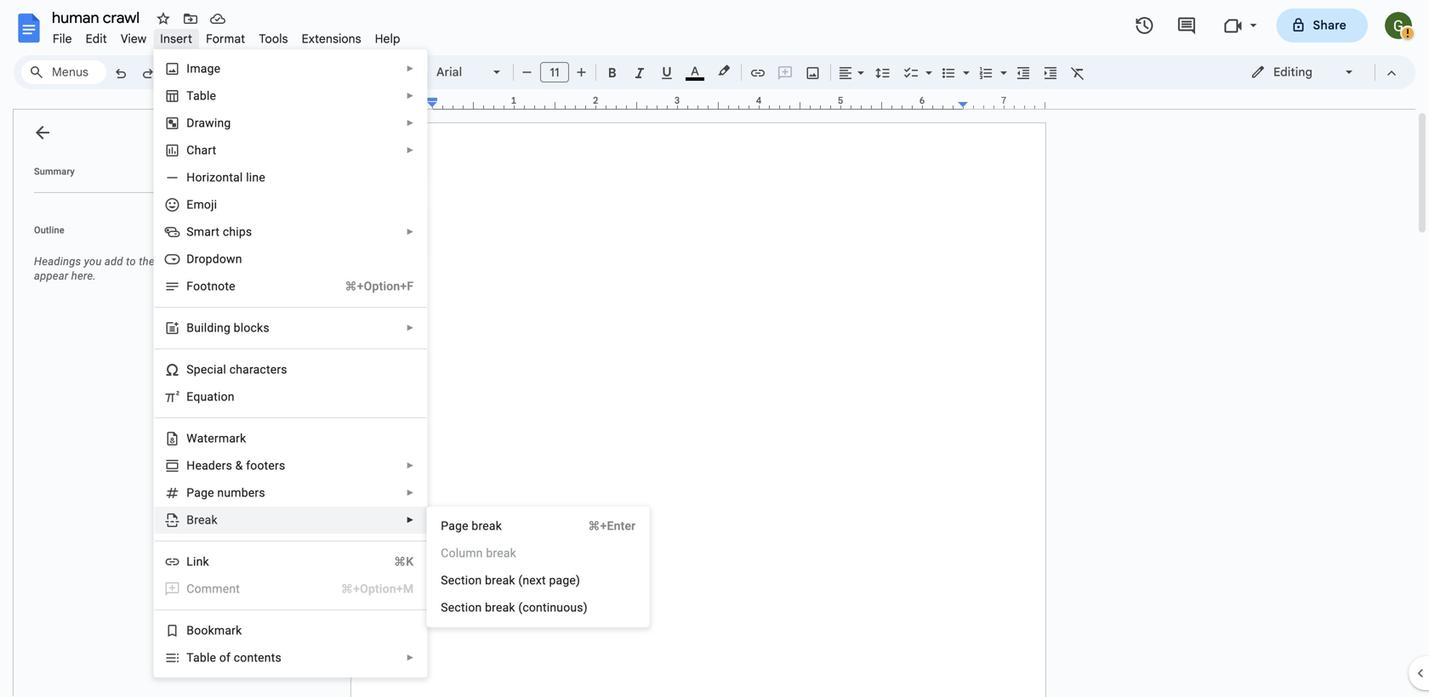 Task type: vqa. For each thing, say whether or not it's contained in the screenshot.
EQUATION E element
yes



Task type: locate. For each thing, give the bounding box(es) containing it.
l ink
[[187, 555, 209, 569]]

format
[[206, 31, 245, 46]]

1 vertical spatial menu item
[[165, 581, 414, 598]]

break down brea
[[485, 574, 515, 588]]

brea
[[486, 547, 510, 561]]

9 ► from the top
[[406, 516, 415, 526]]

menu bar banner
[[0, 0, 1430, 698]]

l
[[187, 555, 193, 569]]

content
[[234, 651, 275, 666]]

section for section break (continuous)
[[441, 601, 482, 615]]

k up section break (next page) v element
[[510, 547, 517, 561]]

p
[[441, 520, 449, 534]]

co
[[187, 583, 202, 597]]

will
[[211, 255, 227, 268]]

section
[[441, 574, 482, 588], [441, 601, 482, 615]]

⌘+enter
[[588, 520, 636, 534]]

h
[[187, 459, 195, 473]]

pa g e numbers
[[187, 486, 265, 500]]

0 vertical spatial section
[[441, 574, 482, 588]]

column break k element
[[441, 547, 522, 561]]

spe
[[187, 363, 207, 377]]

0 vertical spatial break
[[472, 520, 502, 534]]

2 section from the top
[[441, 601, 482, 615]]

insert menu item
[[153, 29, 199, 49]]

1 vertical spatial break
[[485, 574, 515, 588]]

smart chips
[[187, 225, 252, 239]]

page)
[[549, 574, 580, 588]]

► for ilding blocks
[[406, 323, 415, 333]]

menu bar containing file
[[46, 22, 407, 50]]

section break (continuous) w element
[[441, 601, 593, 615]]

g
[[201, 486, 208, 500]]

0 horizontal spatial menu item
[[165, 581, 414, 598]]

► for h eaders & footers
[[406, 461, 415, 471]]

4 ► from the top
[[406, 146, 415, 155]]

menu item up (next
[[427, 540, 649, 568]]

break up column break k element
[[472, 520, 502, 534]]

t
[[187, 89, 193, 103]]

tools menu item
[[252, 29, 295, 49]]

mode and view toolbar
[[1238, 55, 1406, 89]]

link l element
[[187, 555, 214, 569]]

7 ► from the top
[[406, 461, 415, 471]]

ho
[[187, 171, 202, 185]]

1 vertical spatial section
[[441, 601, 482, 615]]

p age break
[[441, 520, 502, 534]]

chips
[[223, 225, 252, 239]]

numbers
[[217, 486, 265, 500]]

special characters c element
[[187, 363, 293, 377]]

0 horizontal spatial k
[[211, 514, 218, 528]]

1 section from the top
[[441, 574, 482, 588]]

you
[[84, 255, 102, 268]]

menu bar
[[46, 22, 407, 50]]

b left ilding
[[187, 321, 194, 335]]

brea k
[[187, 514, 218, 528]]

u
[[194, 321, 201, 335]]

format menu item
[[199, 29, 252, 49]]

1 ► from the top
[[406, 64, 415, 74]]

1 vertical spatial b
[[187, 624, 194, 638]]

column
[[441, 547, 483, 561]]

section break (next page)
[[441, 574, 580, 588]]

dropdown
[[187, 252, 242, 266]]

izontal
[[206, 171, 243, 185]]

line
[[246, 171, 265, 185]]

application
[[0, 0, 1430, 698]]

0 vertical spatial b
[[187, 321, 194, 335]]

ho r izontal line
[[187, 171, 265, 185]]

t able
[[187, 89, 216, 103]]

share button
[[1277, 9, 1369, 43]]

2 vertical spatial break
[[485, 601, 515, 615]]

2 b from the top
[[187, 624, 194, 638]]

d
[[187, 116, 195, 130]]

mage
[[190, 62, 221, 76]]

8 ► from the top
[[406, 489, 415, 498]]

⌘k
[[394, 555, 414, 569]]

b
[[187, 321, 194, 335], [187, 624, 194, 638]]

6 ► from the top
[[406, 323, 415, 333]]

k
[[211, 514, 218, 528], [510, 547, 517, 561]]

emoji
[[187, 198, 217, 212]]

ial
[[214, 363, 226, 377]]

file
[[53, 31, 72, 46]]

h eaders & footers
[[187, 459, 285, 473]]

horizontal line r element
[[187, 171, 271, 185]]

1 b from the top
[[187, 321, 194, 335]]

r
[[202, 171, 206, 185]]

file menu item
[[46, 29, 79, 49]]

highlight color image
[[715, 60, 734, 81]]

emoji 7 element
[[187, 198, 222, 212]]

0 vertical spatial menu item
[[427, 540, 649, 568]]

editing
[[1274, 65, 1313, 80]]

brea
[[187, 514, 211, 528]]

spe c ial characters
[[187, 363, 287, 377]]

►
[[406, 64, 415, 74], [406, 91, 415, 101], [406, 118, 415, 128], [406, 146, 415, 155], [406, 227, 415, 237], [406, 323, 415, 333], [406, 461, 415, 471], [406, 489, 415, 498], [406, 516, 415, 526], [406, 654, 415, 663]]

break
[[472, 520, 502, 534], [485, 574, 515, 588], [485, 601, 515, 615]]

the
[[139, 255, 155, 268]]

pa
[[187, 486, 201, 500]]

i mage
[[187, 62, 221, 76]]

Star checkbox
[[151, 7, 175, 31]]

menu item
[[427, 540, 649, 568], [165, 581, 414, 598]]

image i element
[[187, 62, 226, 76]]

10 ► from the top
[[406, 654, 415, 663]]

of
[[219, 651, 231, 666]]

chart
[[187, 143, 217, 157]]

k down 'e' at the left
[[211, 514, 218, 528]]

rawing
[[195, 116, 231, 130]]

menu item up 's'
[[165, 581, 414, 598]]

document
[[158, 255, 208, 268]]

smart
[[187, 225, 220, 239]]

dropdown 6 element
[[187, 252, 247, 266]]

k inside menu item
[[510, 547, 517, 561]]

b up table
[[187, 624, 194, 638]]

2 ► from the top
[[406, 91, 415, 101]]

break down section break (next page)
[[485, 601, 515, 615]]

main toolbar
[[106, 0, 1092, 444]]

1 horizontal spatial menu item
[[427, 540, 649, 568]]

column brea k
[[441, 547, 517, 561]]

menu
[[142, 0, 427, 678], [427, 507, 650, 628]]

⌘+enter element
[[568, 518, 636, 535]]

0 vertical spatial k
[[211, 514, 218, 528]]

watermark j element
[[187, 432, 251, 446]]

1 vertical spatial k
[[510, 547, 517, 561]]

ink
[[193, 555, 209, 569]]

summary heading
[[34, 165, 75, 179]]

3 ► from the top
[[406, 118, 415, 128]]

here.
[[71, 270, 96, 283]]

1 horizontal spatial k
[[510, 547, 517, 561]]



Task type: describe. For each thing, give the bounding box(es) containing it.
characters
[[230, 363, 287, 377]]

eaders
[[195, 459, 232, 473]]

equation e element
[[187, 390, 240, 404]]

&
[[235, 459, 243, 473]]

right margin image
[[959, 96, 1045, 109]]

b for ookmark
[[187, 624, 194, 638]]

view menu item
[[114, 29, 153, 49]]

table of content s
[[187, 651, 282, 666]]

outline
[[34, 225, 64, 236]]

b ookmark
[[187, 624, 242, 638]]

watermark
[[187, 432, 246, 446]]

menu bar inside menu bar banner
[[46, 22, 407, 50]]

m
[[202, 583, 212, 597]]

table of contents s element
[[187, 651, 287, 666]]

e quation
[[187, 390, 235, 404]]

section break (next page) v element
[[441, 574, 586, 588]]

b u ilding blocks
[[187, 321, 270, 335]]

Font size field
[[540, 62, 576, 83]]

view
[[121, 31, 147, 46]]

comment m element
[[187, 583, 245, 597]]

headings you add to the document will appear here.
[[34, 255, 227, 283]]

break for (continuous)
[[485, 601, 515, 615]]

Font size text field
[[541, 62, 569, 83]]

(continuous)
[[519, 601, 588, 615]]

break k element
[[187, 514, 223, 528]]

add
[[105, 255, 123, 268]]

blocks
[[234, 321, 270, 335]]

menu containing i
[[142, 0, 427, 678]]

section for section break (next page)
[[441, 574, 482, 588]]

text color image
[[686, 60, 705, 81]]

edit menu item
[[79, 29, 114, 49]]

ookmark
[[194, 624, 242, 638]]

page break p element
[[441, 520, 507, 534]]

age
[[449, 520, 469, 534]]

to
[[126, 255, 136, 268]]

page numbers g element
[[187, 486, 270, 500]]

able
[[193, 89, 216, 103]]

⌘k element
[[374, 554, 414, 571]]

footnote n element
[[187, 280, 241, 294]]

bookmark b element
[[187, 624, 247, 638]]

i
[[187, 62, 190, 76]]

► for d rawing
[[406, 118, 415, 128]]

b for u
[[187, 321, 194, 335]]

► for i mage
[[406, 64, 415, 74]]

application containing share
[[0, 0, 1430, 698]]

⌘+option+f
[[345, 280, 414, 294]]

extensions
[[302, 31, 361, 46]]

left margin image
[[351, 96, 437, 109]]

menu containing p
[[427, 507, 650, 628]]

ment
[[212, 583, 240, 597]]

document outline element
[[14, 110, 245, 698]]

Rename text field
[[46, 7, 150, 27]]

share
[[1314, 18, 1347, 33]]

ote
[[218, 280, 236, 294]]

section break (continuous)
[[441, 601, 588, 615]]

help
[[375, 31, 401, 46]]

e
[[187, 390, 193, 404]]

drawing d element
[[187, 116, 236, 130]]

co m ment
[[187, 583, 240, 597]]

► for brea k
[[406, 516, 415, 526]]

line & paragraph spacing image
[[874, 60, 893, 84]]

table
[[187, 651, 216, 666]]

⌘+option+m
[[341, 583, 414, 597]]

d rawing
[[187, 116, 231, 130]]

menu item containing column brea
[[427, 540, 649, 568]]

foot
[[187, 280, 211, 294]]

headings
[[34, 255, 81, 268]]

5 ► from the top
[[406, 227, 415, 237]]

arial
[[437, 65, 462, 80]]

help menu item
[[368, 29, 407, 49]]

(next
[[519, 574, 546, 588]]

break for (next
[[485, 574, 515, 588]]

appear
[[34, 270, 68, 283]]

insert image image
[[804, 60, 823, 84]]

arial option
[[437, 60, 483, 84]]

e
[[208, 486, 214, 500]]

c
[[207, 363, 214, 377]]

headers & footers h element
[[187, 459, 291, 473]]

quation
[[193, 390, 235, 404]]

chart q element
[[187, 143, 222, 157]]

summary
[[34, 166, 75, 177]]

Menus field
[[21, 60, 106, 84]]

table t element
[[187, 89, 221, 103]]

outline heading
[[14, 224, 245, 248]]

► for table of content s
[[406, 654, 415, 663]]

editing button
[[1239, 60, 1368, 85]]

building blocks u element
[[187, 321, 275, 335]]

tools
[[259, 31, 288, 46]]

► for t able
[[406, 91, 415, 101]]

⌘+option+f element
[[325, 278, 414, 295]]

menu item containing co
[[165, 581, 414, 598]]

foot n ote
[[187, 280, 236, 294]]

insert
[[160, 31, 192, 46]]

► for e numbers
[[406, 489, 415, 498]]

footers
[[246, 459, 285, 473]]

s
[[275, 651, 282, 666]]

⌘+option+m element
[[321, 581, 414, 598]]

extensions menu item
[[295, 29, 368, 49]]

ilding
[[201, 321, 231, 335]]

smart chips z element
[[187, 225, 257, 239]]

edit
[[86, 31, 107, 46]]



